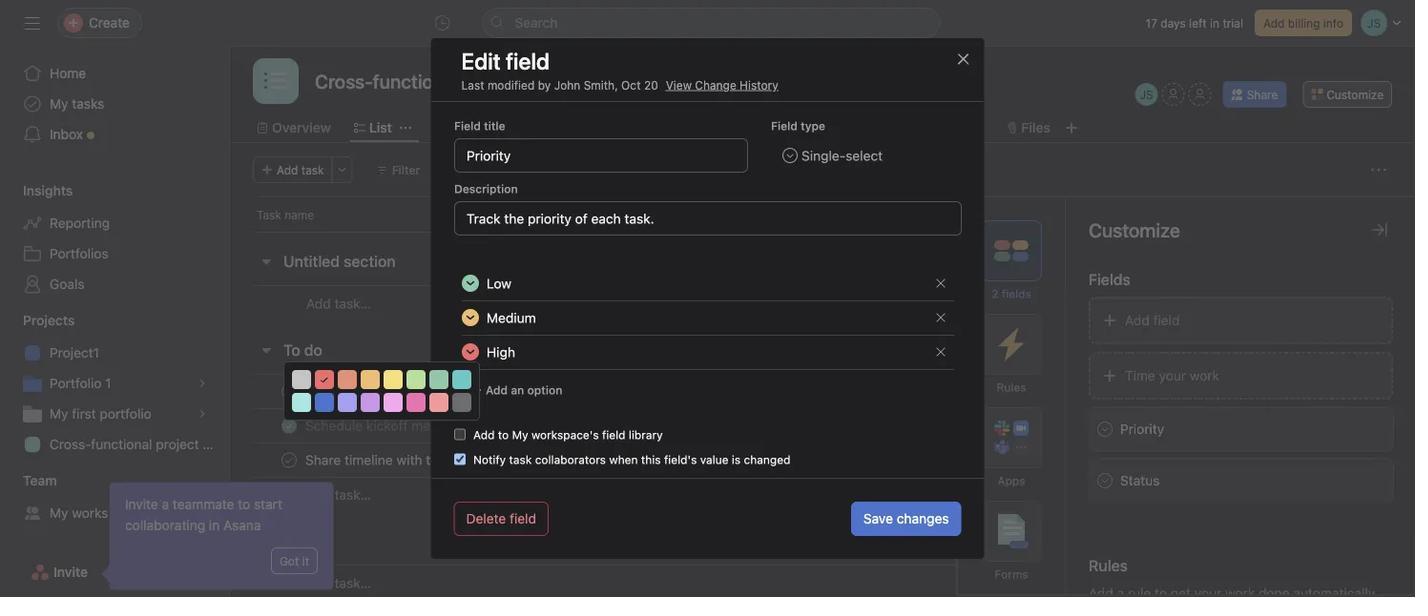 Task type: describe. For each thing, give the bounding box(es) containing it.
remove option image for 1st type an option name field
[[935, 278, 946, 289]]

1 vertical spatial 24
[[986, 454, 1000, 467]]

single-
[[801, 148, 845, 163]]

field for field title
[[454, 119, 480, 133]]

view
[[666, 78, 692, 92]]

files
[[1022, 120, 1051, 136]]

add inside add an option button
[[485, 384, 507, 397]]

global element
[[0, 47, 229, 161]]

row containing oct 20
[[230, 374, 1415, 409]]

Add to My workspace's field library checkbox
[[454, 429, 465, 440]]

project1
[[50, 345, 99, 361]]

20 inside row
[[986, 385, 1000, 398]]

Schedule kickoff meeting text field
[[302, 417, 467, 436]]

add inside button
[[277, 163, 298, 177]]

remove option image
[[935, 346, 946, 358]]

add task
[[277, 163, 324, 177]]

0 vertical spatial priority
[[1077, 208, 1115, 221]]

history
[[740, 78, 779, 92]]

goals link
[[11, 269, 218, 300]]

23
[[986, 419, 1000, 433]]

when
[[609, 453, 638, 467]]

add inside header to do tree grid
[[306, 487, 331, 503]]

add inside add billing info button
[[1264, 16, 1285, 30]]

insights button
[[0, 181, 73, 200]]

home
[[50, 65, 86, 81]]

to
[[283, 341, 300, 359]]

field's for settings
[[593, 478, 626, 492]]

row containing task name
[[230, 197, 1415, 232]]

2
[[992, 287, 999, 301]]

1 inside projects element
[[105, 376, 111, 391]]

field title
[[454, 119, 505, 133]]

trial
[[1223, 16, 1244, 30]]

add right add to my workspace's field library checkbox
[[473, 429, 494, 442]]

share button
[[1223, 81, 1287, 108]]

– for 26
[[1003, 454, 1010, 467]]

workspace
[[72, 505, 138, 521]]

header to do tree grid
[[230, 374, 1415, 513]]

save
[[864, 511, 893, 527]]

left
[[1189, 16, 1207, 30]]

add task… for doing
[[306, 576, 371, 591]]

project
[[156, 437, 199, 452]]

do
[[304, 341, 322, 359]]

teammate
[[173, 497, 234, 513]]

workflow
[[715, 120, 775, 136]]

time your work
[[1125, 368, 1220, 384]]

0 vertical spatial 24
[[1013, 385, 1027, 398]]

info
[[1324, 16, 1344, 30]]

projects element
[[0, 304, 229, 464]]

collaborating
[[125, 518, 205, 534]]

team button
[[0, 471, 57, 491]]

add down it
[[306, 576, 331, 591]]

edit field last modified by john smith, oct 20 view change history
[[461, 48, 779, 92]]

add task button
[[253, 157, 333, 183]]

row containing oct 24
[[230, 443, 1415, 478]]

1 vertical spatial customize
[[1089, 219, 1180, 241]]

untitled
[[283, 252, 340, 271]]

task… for doing
[[335, 576, 371, 591]]

my up share timeline with teammates cell
[[512, 429, 528, 442]]

portfolio 1
[[50, 376, 111, 391]]

messages link
[[905, 117, 983, 138]]

teams element
[[0, 464, 229, 533]]

smith,
[[584, 78, 618, 92]]

search list box
[[482, 8, 941, 38]]

17
[[1146, 16, 1158, 30]]

time
[[1125, 368, 1156, 384]]

remove option image for second type an option name field from the top
[[935, 312, 946, 324]]

this for edit
[[570, 478, 590, 492]]

invite a teammate to start collaborating in asana tooltip
[[104, 483, 333, 590]]

a
[[162, 497, 169, 513]]

reporting
[[50, 215, 110, 231]]

field for edit
[[506, 48, 550, 74]]

oct 24 – 26
[[963, 454, 1027, 467]]

share timeline with teammates cell
[[230, 443, 842, 478]]

cross-functional project plan link
[[11, 430, 229, 460]]

Priority, Stage, Status… text field
[[454, 138, 748, 173]]

board
[[453, 120, 491, 136]]

task for add
[[301, 163, 324, 177]]

time your work button
[[1089, 352, 1393, 400]]

workflow link
[[700, 117, 775, 138]]

1 inside button
[[475, 419, 480, 433]]

title
[[484, 119, 505, 133]]

team
[[23, 473, 57, 489]]

changes
[[897, 511, 949, 527]]

goals
[[50, 276, 85, 292]]

inbox
[[50, 126, 83, 142]]

completed image for draft project brief text field on the bottom left
[[278, 380, 301, 403]]

schedule kickoff meeting cell
[[230, 409, 842, 444]]

my for my tasks
[[50, 96, 68, 112]]

share
[[1247, 88, 1278, 101]]

Notify task collaborators when this field's value is changed checkbox
[[454, 454, 465, 465]]

status
[[1121, 473, 1160, 489]]

your
[[1159, 368, 1186, 384]]

can
[[523, 478, 543, 492]]

my first portfolio link
[[11, 399, 218, 430]]

my for my first portfolio
[[50, 406, 68, 422]]

my tasks link
[[11, 89, 218, 119]]

tasks
[[72, 96, 104, 112]]

due date
[[963, 208, 1012, 221]]

add task… inside header to do tree grid
[[306, 487, 371, 503]]

files link
[[1006, 117, 1051, 138]]

got it button
[[271, 548, 318, 575]]

1 horizontal spatial priority
[[1121, 421, 1165, 437]]

invite a teammate to start collaborating in asana got it
[[125, 497, 309, 568]]

option
[[527, 384, 562, 397]]

add task… for untitled section
[[306, 296, 371, 312]]

add billing info button
[[1255, 10, 1352, 36]]

– for 25
[[1003, 419, 1010, 433]]

doing
[[283, 532, 325, 550]]

task… inside header to do tree grid
[[335, 487, 371, 503]]

add an option
[[485, 384, 562, 397]]

delete field
[[466, 511, 536, 527]]

oct inside edit field last modified by john smith, oct 20 view change history
[[621, 78, 641, 92]]

insights
[[23, 183, 73, 199]]

plan
[[203, 437, 229, 452]]

asana
[[223, 518, 261, 534]]

value
[[700, 453, 728, 467]]

fields
[[1002, 287, 1032, 301]]

draft project brief cell
[[230, 374, 842, 409]]

apps
[[998, 474, 1026, 488]]

portfolio
[[100, 406, 152, 422]]

oct for oct 24 – 26
[[963, 454, 983, 467]]

save changes
[[864, 511, 949, 527]]

cross-
[[50, 437, 91, 452]]

list link
[[354, 117, 392, 138]]

only
[[473, 478, 498, 492]]

3 type an option name field from the top
[[479, 336, 927, 368]]

projects button
[[0, 311, 75, 330]]

0 vertical spatial in
[[1210, 16, 1220, 30]]

untitled section
[[283, 252, 396, 271]]

oct 20 – 24
[[963, 385, 1027, 398]]

library
[[628, 429, 663, 442]]

completed image
[[278, 415, 301, 438]]

row containing 1
[[230, 409, 1415, 444]]

add to starred image
[[605, 73, 621, 89]]

is
[[731, 453, 740, 467]]

Draft project brief text field
[[302, 382, 421, 401]]

close details image
[[1372, 222, 1388, 238]]

add task… button inside header to do tree grid
[[306, 485, 371, 506]]



Task type: vqa. For each thing, say whether or not it's contained in the screenshot.
NEW PROJECT OR PORTFOLIO Image
no



Task type: locate. For each thing, give the bounding box(es) containing it.
2 field from the left
[[771, 119, 797, 133]]

– up oct 23 – 25
[[1003, 385, 1010, 398]]

oct for oct 23 – 25
[[963, 419, 983, 433]]

completed image inside draft project brief cell
[[278, 380, 301, 403]]

in down teammate
[[209, 518, 220, 534]]

0 horizontal spatial field's
[[593, 478, 626, 492]]

priority up status
[[1121, 421, 1165, 437]]

portfolio 1 link
[[11, 368, 218, 399]]

0 horizontal spatial 1
[[105, 376, 111, 391]]

field left type
[[771, 119, 797, 133]]

my for my workspace
[[50, 505, 68, 521]]

2 add task… from the top
[[306, 487, 371, 503]]

1 vertical spatial invite
[[54, 565, 88, 580]]

2 vertical spatial type an option name field
[[479, 336, 927, 368]]

Completed checkbox
[[278, 449, 301, 472]]

2 completed checkbox from the top
[[278, 415, 301, 438]]

completed image
[[278, 380, 301, 403], [278, 449, 301, 472]]

1 vertical spatial add task… button
[[306, 485, 371, 506]]

oct for oct 20 – 24
[[963, 385, 983, 398]]

20 left view
[[644, 78, 658, 92]]

2 fields
[[992, 287, 1032, 301]]

None text field
[[454, 201, 962, 236]]

invite inside button
[[54, 565, 88, 580]]

start
[[254, 497, 282, 513]]

0 horizontal spatial 20
[[644, 78, 658, 92]]

1 field from the left
[[454, 119, 480, 133]]

0 vertical spatial add task… button
[[306, 293, 371, 314]]

1 completed checkbox from the top
[[278, 380, 301, 403]]

1 vertical spatial in
[[209, 518, 220, 534]]

oct down oct 23 – 25
[[963, 454, 983, 467]]

projects
[[23, 313, 75, 328]]

0 horizontal spatial 24
[[986, 454, 1000, 467]]

2 vertical spatial –
[[1003, 454, 1010, 467]]

changed
[[744, 453, 790, 467]]

save changes button
[[851, 502, 962, 536]]

1 vertical spatial to
[[238, 497, 250, 513]]

0 horizontal spatial customize
[[1089, 219, 1180, 241]]

24 left 26
[[986, 454, 1000, 467]]

field up time your work
[[1154, 313, 1180, 328]]

priority up fields
[[1077, 208, 1115, 221]]

1 horizontal spatial 1
[[475, 419, 480, 433]]

to up asana
[[238, 497, 250, 513]]

completed checkbox for oct 20
[[278, 380, 301, 403]]

customize
[[1327, 88, 1384, 101], [1089, 219, 1180, 241]]

edit
[[461, 48, 501, 74]]

completed checkbox for oct 23
[[278, 415, 301, 438]]

20 up 23
[[986, 385, 1000, 398]]

customize inside dropdown button
[[1327, 88, 1384, 101]]

completed image down completed image
[[278, 449, 301, 472]]

0 vertical spatial field's
[[664, 453, 697, 467]]

completed image up completed image
[[278, 380, 301, 403]]

remove option image up remove option image
[[935, 312, 946, 324]]

days
[[1161, 16, 1186, 30]]

john
[[554, 78, 581, 92]]

add
[[1264, 16, 1285, 30], [277, 163, 298, 177], [306, 296, 331, 312], [1125, 313, 1150, 328], [485, 384, 507, 397], [473, 429, 494, 442], [306, 487, 331, 503], [306, 576, 331, 591]]

my inside teams element
[[50, 505, 68, 521]]

0 vertical spatial 1
[[105, 376, 111, 391]]

delete
[[466, 511, 506, 527]]

collapse task list for this section image down "start"
[[259, 534, 274, 549]]

0 vertical spatial 20
[[644, 78, 658, 92]]

field type
[[771, 119, 825, 133]]

20 inside edit field last modified by john smith, oct 20 view change history
[[644, 78, 658, 92]]

0 vertical spatial task
[[301, 163, 324, 177]]

2 vertical spatial add task… row
[[230, 565, 1415, 597]]

completed image for share timeline with teammates text field
[[278, 449, 301, 472]]

1 horizontal spatial field's
[[664, 453, 697, 467]]

remove option image
[[935, 278, 946, 289], [935, 312, 946, 324]]

1 vertical spatial task
[[509, 453, 531, 467]]

0 vertical spatial this
[[641, 453, 661, 467]]

0 horizontal spatial field
[[454, 119, 480, 133]]

3 add task… button from the top
[[306, 573, 371, 594]]

task
[[301, 163, 324, 177], [509, 453, 531, 467]]

add task… row for doing
[[230, 565, 1415, 597]]

field's for value
[[664, 453, 697, 467]]

1 vertical spatial task…
[[335, 487, 371, 503]]

field inside add field button
[[1154, 313, 1180, 328]]

field for field type
[[771, 119, 797, 133]]

oct right add to starred icon
[[621, 78, 641, 92]]

2 cell from the top
[[841, 409, 955, 444]]

task up you
[[509, 453, 531, 467]]

task inside the add task button
[[301, 163, 324, 177]]

– left 26
[[1003, 454, 1010, 467]]

add task… button
[[306, 293, 371, 314], [306, 485, 371, 506], [306, 573, 371, 594]]

invite down my workspace
[[54, 565, 88, 580]]

rules down status
[[1089, 557, 1128, 575]]

invite inside invite a teammate to start collaborating in asana got it
[[125, 497, 158, 513]]

17 days left in trial
[[1146, 16, 1244, 30]]

1 right add to my workspace's field library checkbox
[[475, 419, 480, 433]]

field down can
[[510, 511, 536, 527]]

1 remove option image from the top
[[935, 278, 946, 289]]

task down overview
[[301, 163, 324, 177]]

Type an option name field
[[479, 267, 927, 300], [479, 302, 927, 334], [479, 336, 927, 368]]

0 vertical spatial invite
[[125, 497, 158, 513]]

1 down project1 link
[[105, 376, 111, 391]]

add down fields
[[1125, 313, 1150, 328]]

last
[[461, 78, 484, 92]]

1 vertical spatial 20
[[986, 385, 1000, 398]]

cell for oct 23
[[841, 409, 955, 444]]

2 add task… button from the top
[[306, 485, 371, 506]]

0 vertical spatial customize
[[1327, 88, 1384, 101]]

1 vertical spatial this
[[570, 478, 590, 492]]

add billing info
[[1264, 16, 1344, 30]]

1 add task… from the top
[[306, 296, 371, 312]]

1 collapse task list for this section image from the top
[[259, 343, 274, 358]]

add up doing button
[[306, 487, 331, 503]]

0 vertical spatial completed checkbox
[[278, 380, 301, 403]]

customize up fields
[[1089, 219, 1180, 241]]

20
[[644, 78, 658, 92], [986, 385, 1000, 398]]

1 vertical spatial remove option image
[[935, 312, 946, 324]]

invite for invite
[[54, 565, 88, 580]]

an
[[510, 384, 524, 397]]

2 remove option image from the top
[[935, 312, 946, 324]]

add task… up doing
[[306, 487, 371, 503]]

0 vertical spatial collapse task list for this section image
[[259, 343, 274, 358]]

this for when
[[641, 453, 661, 467]]

1 completed image from the top
[[278, 380, 301, 403]]

1 vertical spatial rules
[[1089, 557, 1128, 575]]

invite for invite a teammate to start collaborating in asana got it
[[125, 497, 158, 513]]

25
[[1013, 419, 1027, 433]]

collapse task list for this section image for doing
[[259, 534, 274, 549]]

my
[[50, 96, 68, 112], [50, 406, 68, 422], [512, 429, 528, 442], [50, 505, 68, 521]]

add task… button down it
[[306, 573, 371, 594]]

list
[[369, 120, 392, 136]]

field for add
[[1154, 313, 1180, 328]]

0 horizontal spatial rules
[[997, 381, 1027, 394]]

1 type an option name field from the top
[[479, 267, 927, 300]]

task
[[257, 208, 281, 221]]

remove option image left 2
[[935, 278, 946, 289]]

field's
[[664, 453, 697, 467], [593, 478, 626, 492]]

2 completed image from the top
[[278, 449, 301, 472]]

delete field button
[[454, 502, 549, 536]]

portfolios link
[[11, 239, 218, 269]]

1 vertical spatial collapse task list for this section image
[[259, 534, 274, 549]]

completed checkbox inside draft project brief cell
[[278, 380, 301, 403]]

1 horizontal spatial 24
[[1013, 385, 1027, 398]]

add left an
[[485, 384, 507, 397]]

this right edit at the left of the page
[[570, 478, 590, 492]]

1 vertical spatial –
[[1003, 419, 1010, 433]]

1 horizontal spatial invite
[[125, 497, 158, 513]]

field up the modified
[[506, 48, 550, 74]]

by
[[538, 78, 551, 92]]

2 task… from the top
[[335, 487, 371, 503]]

None text field
[[310, 64, 569, 98]]

rules up '25'
[[997, 381, 1027, 394]]

field for delete
[[510, 511, 536, 527]]

to do
[[283, 341, 322, 359]]

3 add task… from the top
[[306, 576, 371, 591]]

add task… button for doing
[[306, 573, 371, 594]]

add task… button up doing
[[306, 485, 371, 506]]

2 type an option name field from the top
[[479, 302, 927, 334]]

to
[[498, 429, 508, 442], [238, 497, 250, 513]]

0 horizontal spatial this
[[570, 478, 590, 492]]

collapse task list for this section image left to
[[259, 343, 274, 358]]

24 up '25'
[[1013, 385, 1027, 398]]

0 horizontal spatial priority
[[1077, 208, 1115, 221]]

Share timeline with teammates text field
[[302, 451, 500, 470]]

1 vertical spatial priority
[[1121, 421, 1165, 437]]

customize down info
[[1327, 88, 1384, 101]]

description
[[454, 182, 517, 196]]

0 horizontal spatial to
[[238, 497, 250, 513]]

add left billing
[[1264, 16, 1285, 30]]

select
[[845, 148, 883, 163]]

cell for oct 20
[[841, 374, 955, 409]]

add task… down 'untitled section' button on the left of page
[[306, 296, 371, 312]]

this
[[641, 453, 661, 467], [570, 478, 590, 492]]

inbox link
[[11, 119, 218, 150]]

task name
[[257, 208, 314, 221]]

to up notify
[[498, 429, 508, 442]]

1 vertical spatial add task…
[[306, 487, 371, 503]]

got
[[280, 555, 299, 568]]

add an option button
[[461, 377, 571, 404]]

portfolios
[[50, 246, 108, 262]]

add down "untitled"
[[306, 296, 331, 312]]

js button
[[1135, 83, 1158, 106]]

0 vertical spatial to
[[498, 429, 508, 442]]

insights element
[[0, 174, 229, 304]]

add task… down it
[[306, 576, 371, 591]]

1 horizontal spatial this
[[641, 453, 661, 467]]

Completed checkbox
[[278, 380, 301, 403], [278, 415, 301, 438]]

my inside global element
[[50, 96, 68, 112]]

field left 'title'
[[454, 119, 480, 133]]

in right left
[[1210, 16, 1220, 30]]

add task… row
[[230, 285, 1415, 322], [230, 477, 1415, 513], [230, 565, 1415, 597]]

0 vertical spatial task…
[[335, 296, 371, 312]]

24
[[1013, 385, 1027, 398], [986, 454, 1000, 467]]

board link
[[438, 117, 491, 138]]

1 horizontal spatial to
[[498, 429, 508, 442]]

add to my workspace's field library
[[473, 429, 663, 442]]

invite button
[[18, 555, 100, 590]]

my down the team
[[50, 505, 68, 521]]

to inside invite a teammate to start collaborating in asana got it
[[238, 497, 250, 513]]

0 vertical spatial add task… row
[[230, 285, 1415, 322]]

0 vertical spatial type an option name field
[[479, 267, 927, 300]]

field inside edit field last modified by john smith, oct 20 view change history
[[506, 48, 550, 74]]

type
[[800, 119, 825, 133]]

add down overview link
[[277, 163, 298, 177]]

dashboard link
[[798, 117, 882, 138]]

completed checkbox inside the schedule kickoff meeting cell
[[278, 415, 301, 438]]

0 vertical spatial completed image
[[278, 380, 301, 403]]

0 vertical spatial add task…
[[306, 296, 371, 312]]

3 add task… row from the top
[[230, 565, 1415, 597]]

– for 24
[[1003, 385, 1010, 398]]

2 add task… row from the top
[[230, 477, 1415, 513]]

collapse task list for this section image for to do
[[259, 343, 274, 358]]

list image
[[264, 70, 287, 93]]

1 vertical spatial completed checkbox
[[278, 415, 301, 438]]

2 collapse task list for this section image from the top
[[259, 534, 274, 549]]

1 vertical spatial field's
[[593, 478, 626, 492]]

modified
[[488, 78, 535, 92]]

add task… button down 'untitled section' button on the left of page
[[306, 293, 371, 314]]

home link
[[11, 58, 218, 89]]

1 horizontal spatial field
[[771, 119, 797, 133]]

close image
[[956, 52, 971, 67]]

task… for untitled section
[[335, 296, 371, 312]]

3 task… from the top
[[335, 576, 371, 591]]

1 vertical spatial add task… row
[[230, 477, 1415, 513]]

1 horizontal spatial rules
[[1089, 557, 1128, 575]]

my inside projects element
[[50, 406, 68, 422]]

only you can edit this field's settings
[[473, 478, 672, 492]]

1 horizontal spatial task
[[509, 453, 531, 467]]

field
[[506, 48, 550, 74], [1154, 313, 1180, 328], [602, 429, 625, 442], [510, 511, 536, 527]]

– left '25'
[[1003, 419, 1010, 433]]

overview link
[[257, 117, 331, 138]]

invite left the a
[[125, 497, 158, 513]]

0 vertical spatial remove option image
[[935, 278, 946, 289]]

1 vertical spatial 1
[[475, 419, 480, 433]]

2 vertical spatial task…
[[335, 576, 371, 591]]

1 horizontal spatial customize
[[1327, 88, 1384, 101]]

0 horizontal spatial task
[[301, 163, 324, 177]]

portfolio
[[50, 376, 102, 391]]

billing
[[1288, 16, 1320, 30]]

invite
[[125, 497, 158, 513], [54, 565, 88, 580]]

field up when
[[602, 429, 625, 442]]

task for notify
[[509, 453, 531, 467]]

cell
[[841, 374, 955, 409], [841, 409, 955, 444]]

notify
[[473, 453, 506, 467]]

0 vertical spatial –
[[1003, 385, 1010, 398]]

1 horizontal spatial in
[[1210, 16, 1220, 30]]

1 add task… row from the top
[[230, 285, 1415, 322]]

hide sidebar image
[[25, 15, 40, 31]]

row
[[230, 197, 1415, 232], [253, 231, 1393, 233], [230, 374, 1415, 409], [230, 409, 1415, 444], [230, 443, 1415, 478]]

1 horizontal spatial 20
[[986, 385, 1000, 398]]

task…
[[335, 296, 371, 312], [335, 487, 371, 503], [335, 576, 371, 591]]

notify task collaborators when this field's value is changed
[[473, 453, 790, 467]]

0 vertical spatial rules
[[997, 381, 1027, 394]]

in inside invite a teammate to start collaborating in asana got it
[[209, 518, 220, 534]]

add task… row for untitled section
[[230, 285, 1415, 322]]

collapse task list for this section image
[[259, 254, 274, 269]]

add task… button for untitled section
[[306, 293, 371, 314]]

my first portfolio
[[50, 406, 152, 422]]

search button
[[482, 8, 941, 38]]

my tasks
[[50, 96, 104, 112]]

project1 link
[[11, 338, 218, 368]]

my left first
[[50, 406, 68, 422]]

1 vertical spatial type an option name field
[[479, 302, 927, 334]]

my left tasks
[[50, 96, 68, 112]]

0 horizontal spatial in
[[209, 518, 220, 534]]

2 vertical spatial add task… button
[[306, 573, 371, 594]]

field's down when
[[593, 478, 626, 492]]

1 button
[[471, 417, 499, 436]]

oct up oct 23 – 25
[[963, 385, 983, 398]]

completed image inside share timeline with teammates cell
[[278, 449, 301, 472]]

edit
[[546, 478, 567, 492]]

completed checkbox up completed checkbox
[[278, 415, 301, 438]]

oct left 23
[[963, 419, 983, 433]]

1 vertical spatial completed image
[[278, 449, 301, 472]]

completed checkbox up completed image
[[278, 380, 301, 403]]

1 task… from the top
[[335, 296, 371, 312]]

untitled section button
[[283, 244, 396, 279]]

2 vertical spatial add task…
[[306, 576, 371, 591]]

1 add task… button from the top
[[306, 293, 371, 314]]

0 horizontal spatial invite
[[54, 565, 88, 580]]

field inside "delete field" button
[[510, 511, 536, 527]]

1 cell from the top
[[841, 374, 955, 409]]

js
[[1140, 88, 1154, 101]]

field's left 'value'
[[664, 453, 697, 467]]

oct
[[621, 78, 641, 92], [963, 385, 983, 398], [963, 419, 983, 433], [963, 454, 983, 467]]

this up settings
[[641, 453, 661, 467]]

first
[[72, 406, 96, 422]]

in
[[1210, 16, 1220, 30], [209, 518, 220, 534]]

add field
[[1125, 313, 1180, 328]]

add inside add field button
[[1125, 313, 1150, 328]]

collapse task list for this section image
[[259, 343, 274, 358], [259, 534, 274, 549]]



